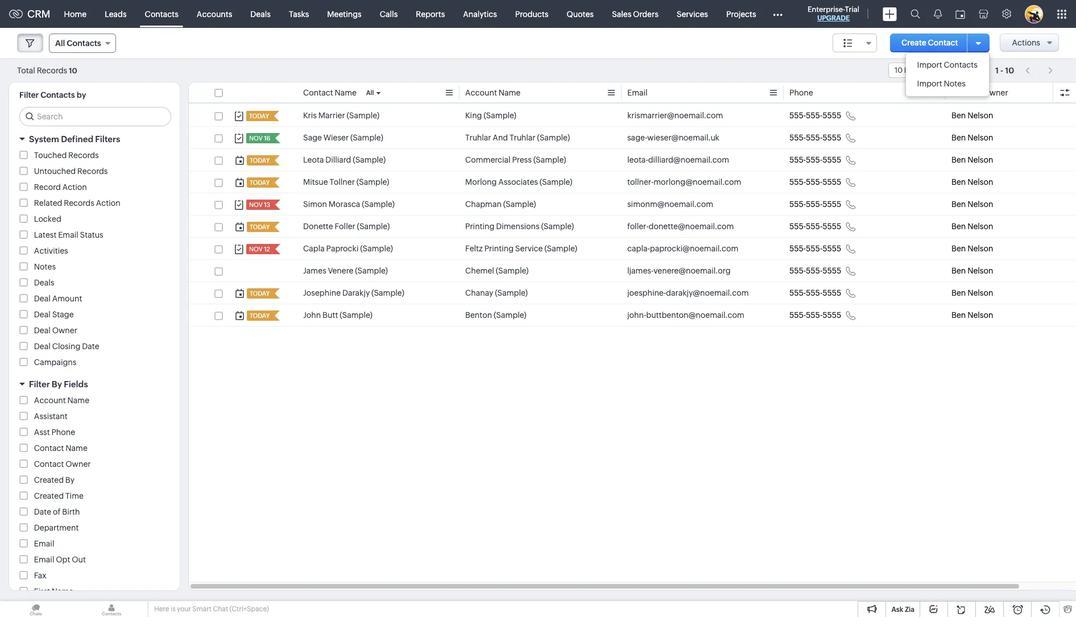 Task type: vqa. For each thing, say whether or not it's contained in the screenshot.


Task type: locate. For each thing, give the bounding box(es) containing it.
by for created
[[65, 476, 75, 485]]

3 ben nelson from the top
[[952, 155, 994, 164]]

2 nelson from the top
[[968, 133, 994, 142]]

morlong associates (sample) link
[[466, 176, 573, 188]]

1 vertical spatial created
[[34, 492, 64, 501]]

all up kris marrier (sample)
[[366, 89, 374, 96]]

deal closing date
[[34, 342, 99, 351]]

here is your smart chat (ctrl+space)
[[154, 606, 269, 613]]

amount
[[52, 294, 82, 303]]

0 vertical spatial nov
[[249, 135, 263, 142]]

today up nov 16 link
[[249, 113, 269, 120]]

assistant
[[34, 412, 68, 421]]

555-555-5555 for paprocki@noemail.com
[[790, 244, 842, 253]]

ben nelson for wieser@noemail.uk
[[952, 133, 994, 142]]

7 5555 from the top
[[823, 244, 842, 253]]

4 ben from the top
[[952, 178, 967, 187]]

(sample)
[[347, 111, 380, 120], [484, 111, 517, 120], [351, 133, 383, 142], [537, 133, 570, 142], [353, 155, 386, 164], [534, 155, 566, 164], [357, 178, 390, 187], [540, 178, 573, 187], [362, 200, 395, 209], [504, 200, 536, 209], [357, 222, 390, 231], [541, 222, 574, 231], [360, 244, 393, 253], [545, 244, 578, 253], [355, 266, 388, 275], [496, 266, 529, 275], [372, 289, 405, 298], [495, 289, 528, 298], [340, 311, 373, 320], [494, 311, 527, 320]]

today link down nov 16 link
[[247, 155, 271, 166]]

reports link
[[407, 0, 454, 28]]

contact down asst phone
[[34, 444, 64, 453]]

foller
[[335, 222, 356, 231]]

joesphine-
[[628, 289, 666, 298]]

deal
[[34, 294, 51, 303], [34, 310, 51, 319], [34, 326, 51, 335], [34, 342, 51, 351]]

1 nov from the top
[[249, 135, 263, 142]]

first name
[[34, 587, 74, 596]]

7 nelson from the top
[[968, 244, 994, 253]]

today down nov 13
[[250, 224, 270, 230]]

import for import contacts
[[918, 60, 943, 69]]

6 555-555-5555 from the top
[[790, 222, 842, 231]]

deal for deal owner
[[34, 326, 51, 335]]

records for untouched
[[77, 167, 108, 176]]

contact name up marrier
[[303, 88, 357, 97]]

1 horizontal spatial contact name
[[303, 88, 357, 97]]

0 vertical spatial all
[[55, 39, 65, 48]]

deal up deal stage
[[34, 294, 51, 303]]

today link up nov 13 link
[[247, 178, 271, 188]]

status
[[80, 230, 103, 240]]

2 horizontal spatial 10
[[1006, 66, 1015, 75]]

truhlar left and
[[466, 133, 491, 142]]

account up king
[[466, 88, 497, 97]]

foller-donette@noemail.com
[[628, 222, 734, 231]]

calendar image
[[956, 9, 966, 18]]

row group
[[189, 105, 1077, 327]]

notes down page
[[944, 79, 966, 88]]

contact owner down 1
[[952, 88, 1009, 97]]

4 5555 from the top
[[823, 178, 842, 187]]

nelson for donette@noemail.com
[[968, 222, 994, 231]]

ben for donette@noemail.com
[[952, 222, 967, 231]]

8 555-555-5555 from the top
[[790, 266, 842, 275]]

sales
[[612, 9, 632, 18]]

1 vertical spatial nov
[[249, 201, 263, 208]]

9 555-555-5555 from the top
[[790, 289, 842, 298]]

3 nelson from the top
[[968, 155, 994, 164]]

10 up by
[[69, 66, 77, 75]]

contact up 'import contacts'
[[929, 38, 959, 47]]

your
[[177, 606, 191, 613]]

wieser@noemail.uk
[[648, 133, 720, 142]]

0 horizontal spatial 10
[[69, 66, 77, 75]]

0 horizontal spatial action
[[62, 183, 87, 192]]

chanay
[[466, 289, 494, 298]]

morasca
[[329, 200, 360, 209]]

0 vertical spatial created
[[34, 476, 64, 485]]

signals element
[[928, 0, 949, 28]]

2 ben from the top
[[952, 133, 967, 142]]

by left fields
[[52, 380, 62, 389]]

by up time
[[65, 476, 75, 485]]

leads link
[[96, 0, 136, 28]]

today link down 'nov 12' link on the left
[[247, 289, 271, 299]]

donette foller (sample)
[[303, 222, 390, 231]]

5555 for venere@noemail.org
[[823, 266, 842, 275]]

email up 'fax'
[[34, 555, 54, 565]]

search element
[[904, 0, 928, 28]]

2 truhlar from the left
[[510, 133, 536, 142]]

contacts down home link
[[67, 39, 101, 48]]

(sample) right wieser
[[351, 133, 383, 142]]

records for related
[[64, 199, 94, 208]]

0 vertical spatial contact name
[[303, 88, 357, 97]]

nov inside nov 16 link
[[249, 135, 263, 142]]

deal for deal stage
[[34, 310, 51, 319]]

1 vertical spatial all
[[366, 89, 374, 96]]

7 555-555-5555 from the top
[[790, 244, 842, 253]]

notes inside "link"
[[944, 79, 966, 88]]

records up filter contacts by
[[37, 66, 67, 75]]

contacts up import notes "link" at top right
[[944, 60, 978, 69]]

owner down 1
[[984, 88, 1009, 97]]

10 ben from the top
[[952, 311, 967, 320]]

(sample) up darakjy
[[355, 266, 388, 275]]

10 records per page
[[895, 66, 965, 75]]

all for all
[[366, 89, 374, 96]]

0 horizontal spatial phone
[[51, 428, 75, 437]]

(sample) up and
[[484, 111, 517, 120]]

0 horizontal spatial notes
[[34, 262, 56, 271]]

6 nelson from the top
[[968, 222, 994, 231]]

8 5555 from the top
[[823, 266, 842, 275]]

sage wieser (sample) link
[[303, 132, 383, 143]]

1 vertical spatial phone
[[51, 428, 75, 437]]

all inside field
[[55, 39, 65, 48]]

1 created from the top
[[34, 476, 64, 485]]

page
[[947, 66, 965, 75]]

nov
[[249, 135, 263, 142], [249, 201, 263, 208], [249, 246, 263, 253]]

deal up 'campaigns'
[[34, 342, 51, 351]]

today link for josephine
[[247, 289, 271, 299]]

0 vertical spatial import
[[918, 60, 943, 69]]

1 vertical spatial filter
[[29, 380, 50, 389]]

today down 'nov 12'
[[250, 290, 270, 297]]

1 555-555-5555 from the top
[[790, 111, 842, 120]]

0 vertical spatial date
[[82, 342, 99, 351]]

all for all contacts
[[55, 39, 65, 48]]

Other Modules field
[[766, 5, 790, 23]]

1 horizontal spatial all
[[366, 89, 374, 96]]

(ctrl+space)
[[230, 606, 269, 613]]

1 deal from the top
[[34, 294, 51, 303]]

3 deal from the top
[[34, 326, 51, 335]]

notes down activities
[[34, 262, 56, 271]]

sage-wieser@noemail.uk
[[628, 133, 720, 142]]

10 for total records 10
[[69, 66, 77, 75]]

filter inside dropdown button
[[29, 380, 50, 389]]

1 horizontal spatial date
[[82, 342, 99, 351]]

email opt out
[[34, 555, 86, 565]]

deal for deal closing date
[[34, 342, 51, 351]]

import for import notes
[[918, 79, 943, 88]]

3 555-555-5555 from the top
[[790, 155, 842, 164]]

deal owner
[[34, 326, 77, 335]]

today left john
[[250, 312, 270, 319]]

records for 10
[[905, 66, 933, 75]]

filter for filter contacts by
[[19, 90, 39, 100]]

today for mitsue tollner (sample)
[[250, 179, 270, 186]]

1 vertical spatial import
[[918, 79, 943, 88]]

deal left stage
[[34, 310, 51, 319]]

owner up created by
[[66, 460, 91, 469]]

3 nov from the top
[[249, 246, 263, 253]]

today up nov 13
[[250, 179, 270, 186]]

0 vertical spatial account
[[466, 88, 497, 97]]

nov 13
[[249, 201, 270, 208]]

today down nov 16
[[250, 157, 270, 164]]

6 ben nelson from the top
[[952, 222, 994, 231]]

today link up nov 16 link
[[246, 111, 270, 121]]

all up total records 10 at the left of page
[[55, 39, 65, 48]]

printing down the chapman
[[466, 222, 495, 231]]

created up created time
[[34, 476, 64, 485]]

(sample) down the feltz printing service (sample) link
[[496, 266, 529, 275]]

account up assistant
[[34, 396, 66, 405]]

per
[[935, 66, 946, 75]]

7 ben nelson from the top
[[952, 244, 994, 253]]

contacts left by
[[41, 90, 75, 100]]

None field
[[833, 34, 878, 52]]

1 vertical spatial account name
[[34, 396, 89, 405]]

first
[[34, 587, 50, 596]]

1 horizontal spatial action
[[96, 199, 120, 208]]

action up related records action
[[62, 183, 87, 192]]

2 deal from the top
[[34, 310, 51, 319]]

1 import from the top
[[918, 60, 943, 69]]

1 horizontal spatial account name
[[466, 88, 521, 97]]

0 horizontal spatial all
[[55, 39, 65, 48]]

555-
[[790, 111, 806, 120], [806, 111, 823, 120], [790, 133, 806, 142], [806, 133, 823, 142], [790, 155, 806, 164], [806, 155, 823, 164], [790, 178, 806, 187], [806, 178, 823, 187], [790, 200, 806, 209], [806, 200, 823, 209], [790, 222, 806, 231], [806, 222, 823, 231], [790, 244, 806, 253], [806, 244, 823, 253], [790, 266, 806, 275], [806, 266, 823, 275], [790, 289, 806, 298], [806, 289, 823, 298], [790, 311, 806, 320], [806, 311, 823, 320]]

nov 16 link
[[246, 133, 272, 143]]

7 ben from the top
[[952, 244, 967, 253]]

2 vertical spatial nov
[[249, 246, 263, 253]]

10 inside total records 10
[[69, 66, 77, 75]]

created down created by
[[34, 492, 64, 501]]

name right first
[[52, 587, 74, 596]]

1 horizontal spatial notes
[[944, 79, 966, 88]]

nov left 13
[[249, 201, 263, 208]]

5555 for wieser@noemail.uk
[[823, 133, 842, 142]]

1 horizontal spatial by
[[65, 476, 75, 485]]

crm link
[[9, 8, 50, 20]]

10 for 1 - 10
[[1006, 66, 1015, 75]]

contact owner up created by
[[34, 460, 91, 469]]

0 vertical spatial by
[[52, 380, 62, 389]]

1 5555 from the top
[[823, 111, 842, 120]]

dilliard
[[326, 155, 351, 164]]

6 5555 from the top
[[823, 222, 842, 231]]

account name down filter by fields
[[34, 396, 89, 405]]

create menu image
[[883, 7, 897, 21]]

today link for leota
[[247, 155, 271, 166]]

8 ben from the top
[[952, 266, 967, 275]]

5 5555 from the top
[[823, 200, 842, 209]]

john butt (sample)
[[303, 311, 373, 320]]

1 horizontal spatial contact owner
[[952, 88, 1009, 97]]

all
[[55, 39, 65, 48], [366, 89, 374, 96]]

contacts for import contacts
[[944, 60, 978, 69]]

10 nelson from the top
[[968, 311, 994, 320]]

5555 for dilliard@noemail.com
[[823, 155, 842, 164]]

deals left the tasks link
[[251, 9, 271, 18]]

printing up chemel (sample) link
[[485, 244, 514, 253]]

leota-dilliard@noemail.com
[[628, 155, 730, 164]]

deal down deal stage
[[34, 326, 51, 335]]

6 ben from the top
[[952, 222, 967, 231]]

1 vertical spatial account
[[34, 396, 66, 405]]

1 ben from the top
[[952, 111, 967, 120]]

total records 10
[[17, 66, 77, 75]]

nov inside nov 13 link
[[249, 201, 263, 208]]

by
[[77, 90, 86, 100]]

morlong@noemail.com
[[654, 178, 742, 187]]

king (sample) link
[[466, 110, 517, 121]]

capla paprocki (sample)
[[303, 244, 393, 253]]

mitsue tollner (sample)
[[303, 178, 390, 187]]

contacts inside field
[[67, 39, 101, 48]]

1 vertical spatial deals
[[34, 278, 54, 287]]

ben for paprocki@noemail.com
[[952, 244, 967, 253]]

records down "record action"
[[64, 199, 94, 208]]

today for donette foller (sample)
[[250, 224, 270, 230]]

1 vertical spatial contact name
[[34, 444, 88, 453]]

name up king (sample) link
[[499, 88, 521, 97]]

nelson for wieser@noemail.uk
[[968, 133, 994, 142]]

(sample) down chemel (sample)
[[495, 289, 528, 298]]

10 down create
[[895, 66, 903, 75]]

by inside dropdown button
[[52, 380, 62, 389]]

records left per
[[905, 66, 933, 75]]

action up status
[[96, 199, 120, 208]]

2 555-555-5555 from the top
[[790, 133, 842, 142]]

9 ben nelson from the top
[[952, 289, 994, 298]]

(sample) up commercial press (sample)
[[537, 133, 570, 142]]

8 ben nelson from the top
[[952, 266, 994, 275]]

mitsue tollner (sample) link
[[303, 176, 390, 188]]

3 5555 from the top
[[823, 155, 842, 164]]

deals
[[251, 9, 271, 18], [34, 278, 54, 287]]

name
[[335, 88, 357, 97], [499, 88, 521, 97], [67, 396, 89, 405], [66, 444, 88, 453], [52, 587, 74, 596]]

owner up closing
[[52, 326, 77, 335]]

0 vertical spatial account name
[[466, 88, 521, 97]]

navigation
[[1020, 62, 1060, 79]]

touched records
[[34, 151, 99, 160]]

benton (sample) link
[[466, 310, 527, 321]]

10 right -
[[1006, 66, 1015, 75]]

import inside "link"
[[918, 79, 943, 88]]

10 ben nelson from the top
[[952, 311, 994, 320]]

0 vertical spatial notes
[[944, 79, 966, 88]]

tollner
[[330, 178, 355, 187]]

contact name down asst phone
[[34, 444, 88, 453]]

filter by fields button
[[9, 374, 180, 394]]

0 vertical spatial action
[[62, 183, 87, 192]]

10 5555 from the top
[[823, 311, 842, 320]]

555-555-5555 for darakjy@noemail.com
[[790, 289, 842, 298]]

nov left 12 on the top left of the page
[[249, 246, 263, 253]]

tasks
[[289, 9, 309, 18]]

2 5555 from the top
[[823, 133, 842, 142]]

darakjy
[[343, 289, 370, 298]]

0 horizontal spatial truhlar
[[466, 133, 491, 142]]

here
[[154, 606, 169, 613]]

ben nelson for darakjy@noemail.com
[[952, 289, 994, 298]]

4 nelson from the top
[[968, 178, 994, 187]]

0 horizontal spatial date
[[34, 508, 51, 517]]

joesphine-darakjy@noemail.com link
[[628, 287, 749, 299]]

email
[[628, 88, 648, 97], [58, 230, 78, 240], [34, 540, 54, 549], [34, 555, 54, 565]]

1 vertical spatial action
[[96, 199, 120, 208]]

4 ben nelson from the top
[[952, 178, 994, 187]]

tollner-morlong@noemail.com
[[628, 178, 742, 187]]

0 horizontal spatial contact owner
[[34, 460, 91, 469]]

1 horizontal spatial phone
[[790, 88, 814, 97]]

records down the defined
[[68, 151, 99, 160]]

capla
[[303, 244, 325, 253]]

john
[[303, 311, 321, 320]]

printing
[[466, 222, 495, 231], [485, 244, 514, 253]]

5555 for morlong@noemail.com
[[823, 178, 842, 187]]

3 ben from the top
[[952, 155, 967, 164]]

1 vertical spatial by
[[65, 476, 75, 485]]

10 555-555-5555 from the top
[[790, 311, 842, 320]]

contacts for filter contacts by
[[41, 90, 75, 100]]

filter down "total"
[[19, 90, 39, 100]]

truhlar
[[466, 133, 491, 142], [510, 133, 536, 142]]

truhlar up press
[[510, 133, 536, 142]]

fields
[[64, 380, 88, 389]]

8 nelson from the top
[[968, 266, 994, 275]]

josephine darakjy (sample)
[[303, 289, 405, 298]]

deals up deal amount
[[34, 278, 54, 287]]

nov inside 'nov 12' link
[[249, 246, 263, 253]]

0 vertical spatial deals
[[251, 9, 271, 18]]

meetings link
[[318, 0, 371, 28]]

account name up king (sample) link
[[466, 88, 521, 97]]

nov left 16
[[249, 135, 263, 142]]

king (sample)
[[466, 111, 517, 120]]

0 horizontal spatial account
[[34, 396, 66, 405]]

date left of
[[34, 508, 51, 517]]

krismarrier@noemail.com
[[628, 111, 723, 120]]

records down touched records
[[77, 167, 108, 176]]

leota dilliard (sample)
[[303, 155, 386, 164]]

0 vertical spatial filter
[[19, 90, 39, 100]]

1 nelson from the top
[[968, 111, 994, 120]]

related
[[34, 199, 62, 208]]

2 import from the top
[[918, 79, 943, 88]]

record
[[34, 183, 61, 192]]

today link
[[246, 111, 270, 121], [247, 155, 271, 166], [247, 178, 271, 188], [247, 222, 271, 232], [247, 289, 271, 299], [247, 311, 271, 321]]

profile element
[[1019, 0, 1051, 28]]

4 555-555-5555 from the top
[[790, 178, 842, 187]]

1 vertical spatial notes
[[34, 262, 56, 271]]

0 horizontal spatial account name
[[34, 396, 89, 405]]

2 created from the top
[[34, 492, 64, 501]]

contacts image
[[76, 602, 147, 617]]

today link for kris
[[246, 111, 270, 121]]

king
[[466, 111, 482, 120]]

today link left john
[[247, 311, 271, 321]]

4 deal from the top
[[34, 342, 51, 351]]

today for john butt (sample)
[[250, 312, 270, 319]]

today link down nov 13 link
[[247, 222, 271, 232]]

0 vertical spatial phone
[[790, 88, 814, 97]]

today
[[249, 113, 269, 120], [250, 157, 270, 164], [250, 179, 270, 186], [250, 224, 270, 230], [250, 290, 270, 297], [250, 312, 270, 319]]

leota-dilliard@noemail.com link
[[628, 154, 730, 166]]

1 vertical spatial contact owner
[[34, 460, 91, 469]]

date right closing
[[82, 342, 99, 351]]

sales orders
[[612, 9, 659, 18]]

5 555-555-5555 from the top
[[790, 200, 842, 209]]

9 5555 from the top
[[823, 289, 842, 298]]

1 horizontal spatial truhlar
[[510, 133, 536, 142]]

orders
[[633, 9, 659, 18]]

ben nelson for venere@noemail.org
[[952, 266, 994, 275]]

1 horizontal spatial 10
[[895, 66, 903, 75]]

by for filter
[[52, 380, 62, 389]]

filter down 'campaigns'
[[29, 380, 50, 389]]

records inside field
[[905, 66, 933, 75]]

9 nelson from the top
[[968, 289, 994, 298]]

of
[[53, 508, 61, 517]]

john-buttbenton@noemail.com link
[[628, 310, 745, 321]]

2 ben nelson from the top
[[952, 133, 994, 142]]

2 nov from the top
[[249, 201, 263, 208]]

records for touched
[[68, 151, 99, 160]]

fax
[[34, 571, 47, 580]]

9 ben from the top
[[952, 289, 967, 298]]

0 horizontal spatial by
[[52, 380, 62, 389]]

ben for buttbenton@noemail.com
[[952, 311, 967, 320]]

calls link
[[371, 0, 407, 28]]

deal amount
[[34, 294, 82, 303]]



Task type: describe. For each thing, give the bounding box(es) containing it.
search image
[[911, 9, 921, 19]]

ben for venere@noemail.org
[[952, 266, 967, 275]]

555-555-5555 for donette@noemail.com
[[790, 222, 842, 231]]

555-555-5555 for dilliard@noemail.com
[[790, 155, 842, 164]]

0 horizontal spatial deals
[[34, 278, 54, 287]]

ljames-
[[628, 266, 654, 275]]

create
[[902, 38, 927, 47]]

campaigns
[[34, 358, 76, 367]]

capla-paprocki@noemail.com link
[[628, 243, 739, 254]]

name up kris marrier (sample)
[[335, 88, 357, 97]]

(sample) up service
[[541, 222, 574, 231]]

record action
[[34, 183, 87, 192]]

kris marrier (sample) link
[[303, 110, 380, 121]]

nov for sage
[[249, 135, 263, 142]]

(sample) down darakjy
[[340, 311, 373, 320]]

chemel (sample)
[[466, 266, 529, 275]]

1 truhlar from the left
[[466, 133, 491, 142]]

(sample) up sage wieser (sample) link
[[347, 111, 380, 120]]

foller-donette@noemail.com link
[[628, 221, 734, 232]]

sage-wieser@noemail.uk link
[[628, 132, 720, 143]]

commercial press (sample) link
[[466, 154, 566, 166]]

zia
[[905, 606, 915, 614]]

create contact button
[[891, 34, 970, 52]]

ben for wieser@noemail.uk
[[952, 133, 967, 142]]

1 vertical spatial owner
[[52, 326, 77, 335]]

calls
[[380, 9, 398, 18]]

All Contacts field
[[49, 34, 116, 53]]

1 - 10
[[996, 66, 1015, 75]]

accounts link
[[188, 0, 241, 28]]

chanay (sample) link
[[466, 287, 528, 299]]

contacts for all contacts
[[67, 39, 101, 48]]

morlong associates (sample)
[[466, 178, 573, 187]]

ben for dilliard@noemail.com
[[952, 155, 967, 164]]

crm
[[27, 8, 50, 20]]

5555 for darakjy@noemail.com
[[823, 289, 842, 298]]

actions
[[1013, 38, 1041, 47]]

stage
[[52, 310, 74, 319]]

nelson for dilliard@noemail.com
[[968, 155, 994, 164]]

name down asst phone
[[66, 444, 88, 453]]

name down fields
[[67, 396, 89, 405]]

john-
[[628, 311, 647, 320]]

service
[[516, 244, 543, 253]]

555-555-5555 for wieser@noemail.uk
[[790, 133, 842, 142]]

(sample) right service
[[545, 244, 578, 253]]

profile image
[[1026, 5, 1044, 23]]

(sample) right foller
[[357, 222, 390, 231]]

associates
[[499, 178, 538, 187]]

tasks link
[[280, 0, 318, 28]]

Search text field
[[20, 108, 171, 126]]

ask zia
[[892, 606, 915, 614]]

1 vertical spatial date
[[34, 508, 51, 517]]

commercial press (sample)
[[466, 155, 566, 164]]

size image
[[844, 38, 853, 48]]

truhlar and truhlar (sample)
[[466, 133, 570, 142]]

555-555-5555 for buttbenton@noemail.com
[[790, 311, 842, 320]]

nelson for buttbenton@noemail.com
[[968, 311, 994, 320]]

ben nelson for dilliard@noemail.com
[[952, 155, 994, 164]]

ben for darakjy@noemail.com
[[952, 289, 967, 298]]

projects
[[727, 9, 757, 18]]

system defined filters button
[[9, 129, 180, 149]]

leads
[[105, 9, 127, 18]]

feltz printing service (sample)
[[466, 244, 578, 253]]

donette foller (sample) link
[[303, 221, 390, 232]]

contact down page
[[952, 88, 982, 97]]

today link for john
[[247, 311, 271, 321]]

ben nelson for donette@noemail.com
[[952, 222, 994, 231]]

0 vertical spatial owner
[[984, 88, 1009, 97]]

feltz
[[466, 244, 483, 253]]

chat
[[213, 606, 228, 613]]

venere@noemail.org
[[654, 266, 731, 275]]

is
[[171, 606, 176, 613]]

contact up created by
[[34, 460, 64, 469]]

0 horizontal spatial contact name
[[34, 444, 88, 453]]

simon
[[303, 200, 327, 209]]

sage-
[[628, 133, 648, 142]]

create menu element
[[876, 0, 904, 28]]

services
[[677, 9, 709, 18]]

0 vertical spatial contact owner
[[952, 88, 1009, 97]]

10 Records Per Page field
[[889, 63, 979, 78]]

2 vertical spatial owner
[[66, 460, 91, 469]]

donette
[[303, 222, 333, 231]]

records for total
[[37, 66, 67, 75]]

nelson for venere@noemail.org
[[968, 266, 994, 275]]

1 horizontal spatial account
[[466, 88, 497, 97]]

trial
[[845, 5, 860, 14]]

5555 for buttbenton@noemail.com
[[823, 311, 842, 320]]

row group containing kris marrier (sample)
[[189, 105, 1077, 327]]

email right latest
[[58, 230, 78, 240]]

(sample) right darakjy
[[372, 289, 405, 298]]

today for leota dilliard (sample)
[[250, 157, 270, 164]]

ljames-venere@noemail.org link
[[628, 265, 731, 277]]

5 nelson from the top
[[968, 200, 994, 209]]

5 ben nelson from the top
[[952, 200, 994, 209]]

(sample) right dilliard
[[353, 155, 386, 164]]

butt
[[323, 311, 338, 320]]

import contacts link
[[906, 56, 990, 75]]

chapman (sample)
[[466, 200, 536, 209]]

ben for morlong@noemail.com
[[952, 178, 967, 187]]

products
[[516, 9, 549, 18]]

contact up kris
[[303, 88, 333, 97]]

nelson for paprocki@noemail.com
[[968, 244, 994, 253]]

nelson for morlong@noemail.com
[[968, 178, 994, 187]]

(sample) up printing dimensions (sample)
[[504, 200, 536, 209]]

5 ben from the top
[[952, 200, 967, 209]]

5555 for donette@noemail.com
[[823, 222, 842, 231]]

chats image
[[0, 602, 72, 617]]

nelson for darakjy@noemail.com
[[968, 289, 994, 298]]

josephine
[[303, 289, 341, 298]]

filter for filter by fields
[[29, 380, 50, 389]]

krismarrier@noemail.com link
[[628, 110, 723, 121]]

nov for capla
[[249, 246, 263, 253]]

leota-
[[628, 155, 649, 164]]

(sample) right associates
[[540, 178, 573, 187]]

chemel
[[466, 266, 494, 275]]

nov 12
[[249, 246, 270, 253]]

nov for simon
[[249, 201, 263, 208]]

today link for donette
[[247, 222, 271, 232]]

filters
[[95, 134, 120, 144]]

1 ben nelson from the top
[[952, 111, 994, 120]]

ben nelson for buttbenton@noemail.com
[[952, 311, 994, 320]]

simonm@noemail.com
[[628, 200, 714, 209]]

(sample) right tollner
[[357, 178, 390, 187]]

capla paprocki (sample) link
[[303, 243, 393, 254]]

services link
[[668, 0, 718, 28]]

venere
[[328, 266, 354, 275]]

marrier
[[319, 111, 345, 120]]

donette@noemail.com
[[649, 222, 734, 231]]

press
[[512, 155, 532, 164]]

ben nelson for morlong@noemail.com
[[952, 178, 994, 187]]

signals image
[[934, 9, 942, 19]]

buttbenton@noemail.com
[[647, 311, 745, 320]]

chanay (sample)
[[466, 289, 528, 298]]

leota
[[303, 155, 324, 164]]

truhlar and truhlar (sample) link
[[466, 132, 570, 143]]

(sample) down chanay (sample) link
[[494, 311, 527, 320]]

contacts right leads
[[145, 9, 179, 18]]

contact inside button
[[929, 38, 959, 47]]

ben nelson for paprocki@noemail.com
[[952, 244, 994, 253]]

created for created time
[[34, 492, 64, 501]]

simon morasca (sample) link
[[303, 199, 395, 210]]

email down department
[[34, 540, 54, 549]]

benton
[[466, 311, 492, 320]]

joesphine-darakjy@noemail.com
[[628, 289, 749, 298]]

16
[[264, 135, 271, 142]]

email up the krismarrier@noemail.com link
[[628, 88, 648, 97]]

tollner-
[[628, 178, 654, 187]]

reports
[[416, 9, 445, 18]]

(sample) right morasca
[[362, 200, 395, 209]]

wieser
[[324, 133, 349, 142]]

1 horizontal spatial deals
[[251, 9, 271, 18]]

dimensions
[[496, 222, 540, 231]]

nov 12 link
[[246, 244, 271, 254]]

today for josephine darakjy (sample)
[[250, 290, 270, 297]]

0 vertical spatial printing
[[466, 222, 495, 231]]

projects link
[[718, 0, 766, 28]]

today for kris marrier (sample)
[[249, 113, 269, 120]]

(sample) right press
[[534, 155, 566, 164]]

5555 for paprocki@noemail.com
[[823, 244, 842, 253]]

foller-
[[628, 222, 649, 231]]

james
[[303, 266, 327, 275]]

-
[[1001, 66, 1004, 75]]

deal for deal amount
[[34, 294, 51, 303]]

paprocki
[[326, 244, 359, 253]]

morlong
[[466, 178, 497, 187]]

1 vertical spatial printing
[[485, 244, 514, 253]]

(sample) right paprocki
[[360, 244, 393, 253]]

ask
[[892, 606, 904, 614]]

nov 16
[[249, 135, 271, 142]]

quotes
[[567, 9, 594, 18]]

home link
[[55, 0, 96, 28]]

today link for mitsue
[[247, 178, 271, 188]]

555-555-5555 for morlong@noemail.com
[[790, 178, 842, 187]]

kris
[[303, 111, 317, 120]]

10 inside field
[[895, 66, 903, 75]]

created for created by
[[34, 476, 64, 485]]

555-555-5555 for venere@noemail.org
[[790, 266, 842, 275]]



